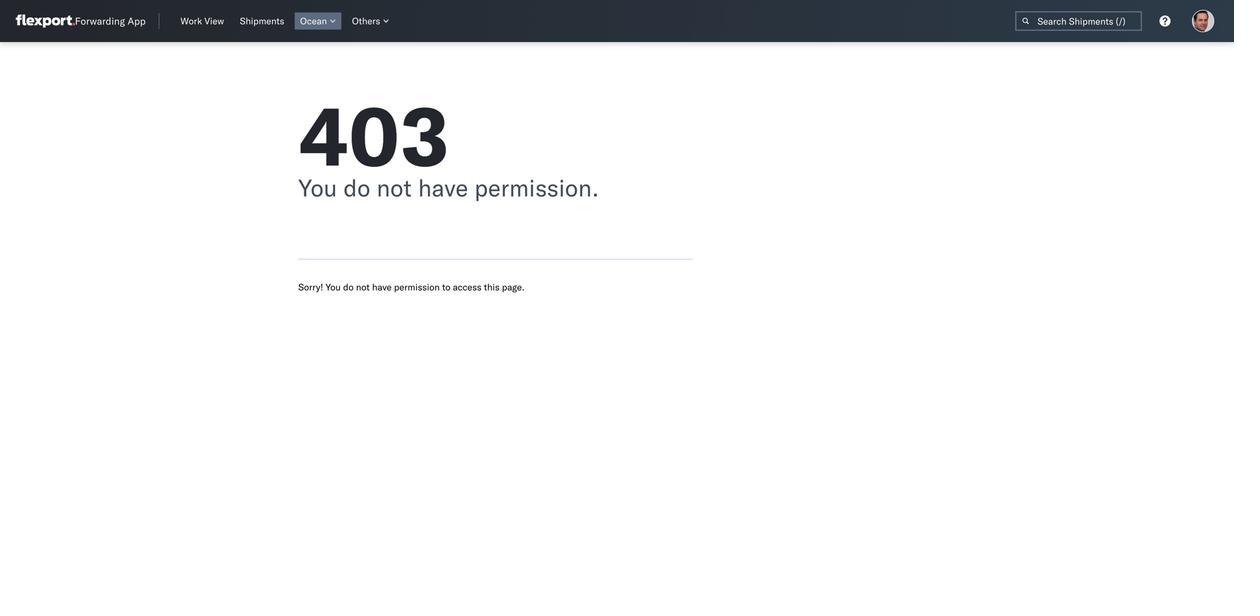 Task type: describe. For each thing, give the bounding box(es) containing it.
0 horizontal spatial not
[[356, 281, 370, 293]]

Search Shipments (/) text field
[[1015, 11, 1142, 31]]

work
[[181, 15, 202, 27]]

work view
[[181, 15, 224, 27]]

this
[[484, 281, 500, 293]]

permission
[[394, 281, 440, 293]]

you do not have permission.
[[298, 173, 599, 203]]

flexport. image
[[16, 14, 75, 28]]

0 vertical spatial you
[[298, 173, 337, 203]]

app
[[128, 15, 146, 27]]

sorry!
[[298, 281, 323, 293]]

forwarding app
[[75, 15, 146, 27]]

1 vertical spatial you
[[326, 281, 341, 293]]

403
[[298, 84, 450, 187]]

0 horizontal spatial have
[[372, 281, 392, 293]]

shipments
[[240, 15, 284, 27]]

work view link
[[175, 12, 229, 30]]

ocean button
[[295, 12, 342, 30]]



Task type: vqa. For each thing, say whether or not it's contained in the screenshot.
work
yes



Task type: locate. For each thing, give the bounding box(es) containing it.
1 vertical spatial not
[[356, 281, 370, 293]]

0 vertical spatial do
[[343, 173, 370, 203]]

do
[[343, 173, 370, 203], [343, 281, 354, 293]]

1 vertical spatial do
[[343, 281, 354, 293]]

to
[[442, 281, 451, 293]]

ocean
[[300, 15, 327, 27]]

view
[[205, 15, 224, 27]]

2 do from the top
[[343, 281, 354, 293]]

shipments link
[[235, 12, 290, 30]]

not
[[377, 173, 412, 203], [356, 281, 370, 293]]

1 horizontal spatial not
[[377, 173, 412, 203]]

access
[[453, 281, 482, 293]]

forwarding
[[75, 15, 125, 27]]

others button
[[347, 12, 395, 30]]

sorry! you do not have permission to access this page.
[[298, 281, 525, 293]]

1 do from the top
[[343, 173, 370, 203]]

1 vertical spatial have
[[372, 281, 392, 293]]

have
[[418, 173, 468, 203], [372, 281, 392, 293]]

others
[[352, 15, 380, 27]]

page.
[[502, 281, 525, 293]]

0 vertical spatial not
[[377, 173, 412, 203]]

0 vertical spatial have
[[418, 173, 468, 203]]

you
[[298, 173, 337, 203], [326, 281, 341, 293]]

forwarding app link
[[16, 14, 146, 28]]

permission.
[[474, 173, 599, 203]]

1 horizontal spatial have
[[418, 173, 468, 203]]



